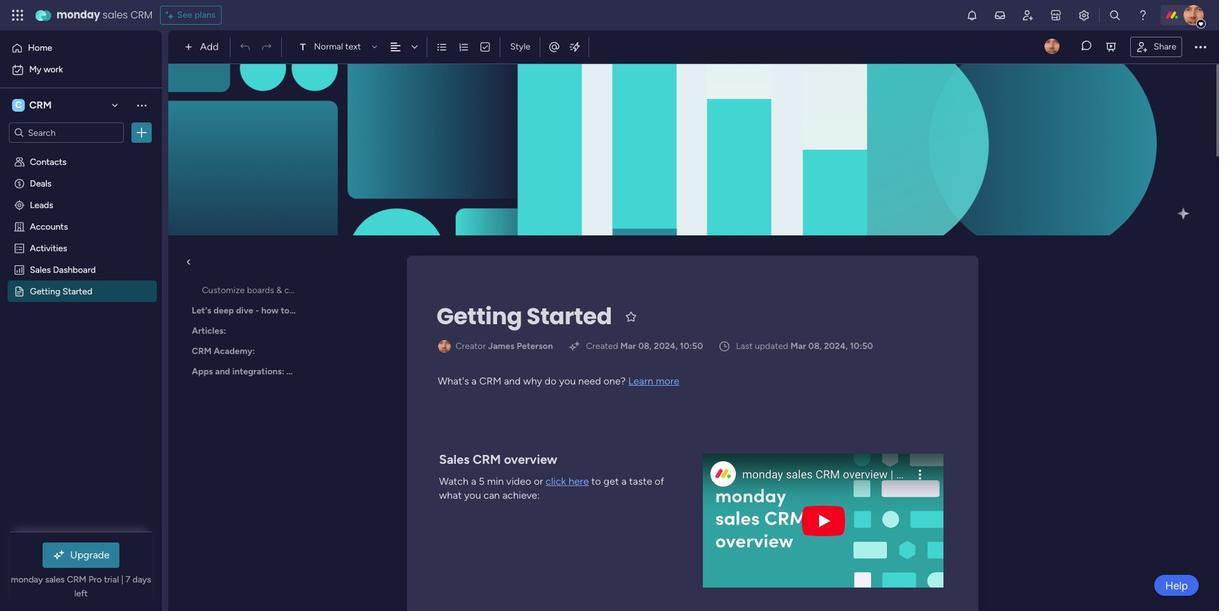 Task type: describe. For each thing, give the bounding box(es) containing it.
list box containing contacts
[[0, 148, 162, 473]]

getting started inside field
[[437, 300, 612, 333]]

help button
[[1155, 575, 1199, 596]]

or
[[534, 476, 543, 488]]

dynamic values image
[[569, 41, 581, 53]]

monday for monday sales crm
[[57, 8, 100, 22]]

2 horizontal spatial monday
[[335, 305, 368, 316]]

monday for monday sales crm pro trial |
[[11, 575, 43, 585]]

created mar 08, 2024, 10:50
[[586, 341, 703, 352]]

video
[[506, 476, 531, 488]]

2 08, from the left
[[808, 341, 822, 352]]

to get a taste of what you can achieve:
[[439, 476, 667, 502]]

normal
[[314, 41, 343, 52]]

plans
[[195, 10, 216, 20]]

numbered list image
[[458, 41, 470, 53]]

contacts
[[30, 156, 67, 167]]

my work
[[29, 64, 63, 75]]

options image
[[135, 126, 148, 139]]

0 horizontal spatial getting started
[[30, 286, 92, 297]]

Getting Started field
[[433, 300, 615, 333]]

monday sales crm
[[57, 8, 152, 22]]

how
[[261, 305, 279, 316]]

c
[[15, 100, 22, 110]]

bulleted list image
[[437, 41, 448, 53]]

add
[[200, 41, 219, 53]]

add button
[[180, 37, 226, 57]]

taste
[[629, 476, 652, 488]]

watch a 5 min video or click here
[[439, 476, 589, 488]]

monday marketplace image
[[1050, 9, 1062, 22]]

workspace selection element
[[12, 98, 54, 113]]

click here link
[[546, 476, 589, 488]]

accounts
[[30, 221, 68, 232]]

2 2024, from the left
[[824, 341, 848, 352]]

7 days left
[[74, 575, 151, 599]]

to inside to get a taste of what you can achieve:
[[591, 476, 601, 488]]

deep
[[213, 305, 234, 316]]

share button
[[1130, 37, 1182, 57]]

style
[[510, 41, 531, 52]]

let's
[[192, 305, 211, 316]]

need
[[578, 375, 601, 387]]

upgrade
[[70, 549, 109, 561]]

click
[[546, 476, 566, 488]]

min
[[487, 476, 504, 488]]

work inside option
[[44, 64, 63, 75]]

-
[[256, 305, 259, 316]]

dive
[[236, 305, 253, 316]]

home link
[[8, 38, 154, 58]]

crm inside the workspace selection element
[[29, 99, 52, 111]]

pro
[[89, 575, 102, 585]]

trial
[[104, 575, 119, 585]]

overview
[[504, 452, 558, 467]]

1 2024, from the left
[[654, 341, 678, 352]]

leads
[[30, 199, 53, 210]]

last
[[736, 341, 753, 352]]

with
[[314, 305, 333, 316]]

see plans button
[[160, 6, 221, 25]]

0 vertical spatial to
[[281, 305, 290, 316]]

what
[[439, 490, 462, 502]]

days
[[133, 575, 151, 585]]

0 horizontal spatial getting
[[30, 286, 60, 297]]

a inside to get a taste of what you can achieve:
[[621, 476, 627, 488]]

can
[[484, 490, 500, 502]]

and
[[504, 375, 521, 387]]

let's deep dive - how to work with monday sales crm
[[192, 305, 412, 316]]

learn
[[628, 375, 653, 387]]

get
[[604, 476, 619, 488]]



Task type: vqa. For each thing, say whether or not it's contained in the screenshot.
CRM Academy:
yes



Task type: locate. For each thing, give the bounding box(es) containing it.
0 horizontal spatial to
[[281, 305, 290, 316]]

academy:
[[214, 346, 255, 357]]

you inside to get a taste of what you can achieve:
[[464, 490, 481, 502]]

2 vertical spatial sales
[[45, 575, 65, 585]]

my
[[29, 64, 41, 75]]

notifications image
[[966, 9, 979, 22]]

sales crm overview
[[439, 452, 558, 467]]

0 horizontal spatial 2024,
[[654, 341, 678, 352]]

sales right public dashboard icon
[[30, 264, 51, 275]]

work down columns
[[292, 305, 312, 316]]

you
[[559, 375, 576, 387], [464, 490, 481, 502]]

monday right with
[[335, 305, 368, 316]]

getting up creator
[[437, 300, 522, 333]]

1 horizontal spatial mar
[[791, 341, 806, 352]]

achieve:
[[502, 490, 540, 502]]

1 vertical spatial you
[[464, 490, 481, 502]]

search everything image
[[1109, 9, 1121, 22]]

workspace image
[[12, 98, 25, 112]]

option
[[0, 150, 162, 153]]

see plans
[[177, 10, 216, 20]]

1 horizontal spatial 2024,
[[824, 341, 848, 352]]

2 vertical spatial monday
[[11, 575, 43, 585]]

activities
[[30, 243, 67, 253]]

home
[[28, 43, 52, 53]]

sales up 'home' option
[[103, 8, 128, 22]]

sales inside list box
[[30, 264, 51, 275]]

2 10:50 from the left
[[850, 341, 873, 352]]

getting inside field
[[437, 300, 522, 333]]

1 horizontal spatial 10:50
[[850, 341, 873, 352]]

sales for monday sales crm
[[103, 8, 128, 22]]

1 vertical spatial getting
[[437, 300, 522, 333]]

my work link
[[8, 60, 154, 80]]

update feed image
[[994, 9, 1006, 22]]

getting started
[[30, 286, 92, 297], [437, 300, 612, 333]]

0 horizontal spatial you
[[464, 490, 481, 502]]

1 horizontal spatial getting started
[[437, 300, 612, 333]]

0 vertical spatial sales
[[30, 264, 51, 275]]

you right do
[[559, 375, 576, 387]]

sales
[[30, 264, 51, 275], [439, 452, 470, 467]]

&
[[276, 285, 282, 296]]

1 vertical spatial to
[[591, 476, 601, 488]]

0 horizontal spatial monday
[[11, 575, 43, 585]]

customize boards & columns
[[202, 285, 318, 296]]

to
[[281, 305, 290, 316], [591, 476, 601, 488]]

1 vertical spatial getting started
[[437, 300, 612, 333]]

upgrade button
[[42, 543, 120, 568]]

last updated mar 08, 2024, 10:50
[[736, 341, 873, 352]]

do
[[545, 375, 557, 387]]

work right my
[[44, 64, 63, 75]]

v2 ellipsis image
[[1195, 39, 1207, 55]]

public dashboard image
[[13, 264, 25, 276]]

text
[[345, 41, 361, 52]]

to left get
[[591, 476, 601, 488]]

2 horizontal spatial sales
[[370, 305, 390, 316]]

0 vertical spatial sales
[[103, 8, 128, 22]]

0 vertical spatial work
[[44, 64, 63, 75]]

a
[[472, 375, 477, 387], [471, 476, 476, 488], [621, 476, 627, 488]]

columns
[[284, 285, 318, 296]]

checklist image
[[480, 41, 491, 53]]

0 horizontal spatial sales
[[30, 264, 51, 275]]

1 vertical spatial work
[[292, 305, 312, 316]]

1 horizontal spatial monday
[[57, 8, 100, 22]]

mar right the updated
[[791, 341, 806, 352]]

created
[[586, 341, 618, 352]]

5
[[479, 476, 485, 488]]

james
[[488, 341, 515, 352]]

james peterson image
[[1184, 5, 1204, 25]]

getting
[[30, 286, 60, 297], [437, 300, 522, 333]]

creator james peterson
[[456, 341, 553, 352]]

1 vertical spatial sales
[[370, 305, 390, 316]]

share
[[1154, 41, 1177, 52]]

1 horizontal spatial getting
[[437, 300, 522, 333]]

add to favorites image
[[625, 310, 637, 323]]

sales up watch
[[439, 452, 470, 467]]

0 horizontal spatial started
[[63, 286, 92, 297]]

sales for monday sales crm pro trial |
[[45, 575, 65, 585]]

crm academy:
[[192, 346, 255, 357]]

workspace options image
[[135, 99, 148, 112]]

getting started up peterson
[[437, 300, 612, 333]]

sales down upgrade button
[[45, 575, 65, 585]]

1 horizontal spatial work
[[292, 305, 312, 316]]

a for crm
[[472, 375, 477, 387]]

list box
[[0, 148, 162, 473]]

mar right created
[[620, 341, 636, 352]]

public board image
[[13, 285, 25, 297]]

1 10:50 from the left
[[680, 341, 703, 352]]

left
[[74, 589, 88, 599]]

a right get
[[621, 476, 627, 488]]

work
[[44, 64, 63, 75], [292, 305, 312, 316]]

why
[[523, 375, 542, 387]]

2 mar from the left
[[791, 341, 806, 352]]

more
[[656, 375, 679, 387]]

my work option
[[8, 60, 154, 80]]

updated
[[755, 341, 788, 352]]

sales right with
[[370, 305, 390, 316]]

help image
[[1137, 9, 1149, 22]]

0 horizontal spatial mar
[[620, 341, 636, 352]]

started inside field
[[527, 300, 612, 333]]

articles:
[[192, 326, 226, 337]]

to right how
[[281, 305, 290, 316]]

0 vertical spatial getting
[[30, 286, 60, 297]]

sales for sales crm overview
[[439, 452, 470, 467]]

08,
[[638, 341, 652, 352], [808, 341, 822, 352]]

sales
[[103, 8, 128, 22], [370, 305, 390, 316], [45, 575, 65, 585]]

10:50
[[680, 341, 703, 352], [850, 341, 873, 352]]

1 vertical spatial started
[[527, 300, 612, 333]]

emails settings image
[[1078, 9, 1090, 22]]

select product image
[[11, 9, 24, 22]]

getting right public board image on the top left of the page
[[30, 286, 60, 297]]

you for need
[[559, 375, 576, 387]]

|
[[121, 575, 123, 585]]

a for 5
[[471, 476, 476, 488]]

normal text
[[314, 41, 361, 52]]

a right what's
[[472, 375, 477, 387]]

7
[[126, 575, 130, 585]]

1 horizontal spatial started
[[527, 300, 612, 333]]

a left 5 at the bottom left of page
[[471, 476, 476, 488]]

help
[[1165, 579, 1188, 592]]

boards
[[247, 285, 274, 296]]

dashboard
[[53, 264, 96, 275]]

invite members image
[[1022, 9, 1034, 22]]

sales dashboard
[[30, 264, 96, 275]]

monday down upgrade button
[[11, 575, 43, 585]]

1 08, from the left
[[638, 341, 652, 352]]

1 horizontal spatial to
[[591, 476, 601, 488]]

getting started down sales dashboard on the top of page
[[30, 286, 92, 297]]

peterson
[[517, 341, 553, 352]]

started down dashboard
[[63, 286, 92, 297]]

1 horizontal spatial sales
[[439, 452, 470, 467]]

0 horizontal spatial 10:50
[[680, 341, 703, 352]]

1 vertical spatial sales
[[439, 452, 470, 467]]

customize
[[202, 285, 245, 296]]

what's a crm and why do you need one? learn more
[[438, 375, 679, 387]]

started up created
[[527, 300, 612, 333]]

1 vertical spatial monday
[[335, 305, 368, 316]]

board activity image
[[1045, 38, 1060, 54]]

learn more link
[[628, 375, 679, 387]]

1 horizontal spatial 08,
[[808, 341, 822, 352]]

monday up 'home' option
[[57, 8, 100, 22]]

0 vertical spatial started
[[63, 286, 92, 297]]

0 vertical spatial getting started
[[30, 286, 92, 297]]

1 mar from the left
[[620, 341, 636, 352]]

1 horizontal spatial sales
[[103, 8, 128, 22]]

monday
[[57, 8, 100, 22], [335, 305, 368, 316], [11, 575, 43, 585]]

0 vertical spatial you
[[559, 375, 576, 387]]

home option
[[8, 38, 154, 58]]

sales for sales dashboard
[[30, 264, 51, 275]]

deals
[[30, 178, 51, 189]]

mention image
[[548, 40, 561, 53]]

see
[[177, 10, 192, 20]]

Search in workspace field
[[27, 125, 106, 140]]

monday sales crm pro trial |
[[11, 575, 126, 585]]

0 vertical spatial monday
[[57, 8, 100, 22]]

mar
[[620, 341, 636, 352], [791, 341, 806, 352]]

0 horizontal spatial work
[[44, 64, 63, 75]]

crm
[[130, 8, 152, 22], [29, 99, 52, 111], [392, 305, 412, 316], [192, 346, 212, 357], [479, 375, 502, 387], [473, 452, 501, 467], [67, 575, 86, 585]]

one?
[[604, 375, 626, 387]]

you for can
[[464, 490, 481, 502]]

watch
[[439, 476, 469, 488]]

creator
[[456, 341, 486, 352]]

style button
[[504, 36, 536, 58]]

0 horizontal spatial sales
[[45, 575, 65, 585]]

of
[[655, 476, 664, 488]]

1 horizontal spatial you
[[559, 375, 576, 387]]

08, up "learn"
[[638, 341, 652, 352]]

you down 5 at the bottom left of page
[[464, 490, 481, 502]]

0 horizontal spatial 08,
[[638, 341, 652, 352]]

here
[[569, 476, 589, 488]]

what's
[[438, 375, 469, 387]]

08, right the updated
[[808, 341, 822, 352]]

2024,
[[654, 341, 678, 352], [824, 341, 848, 352]]



